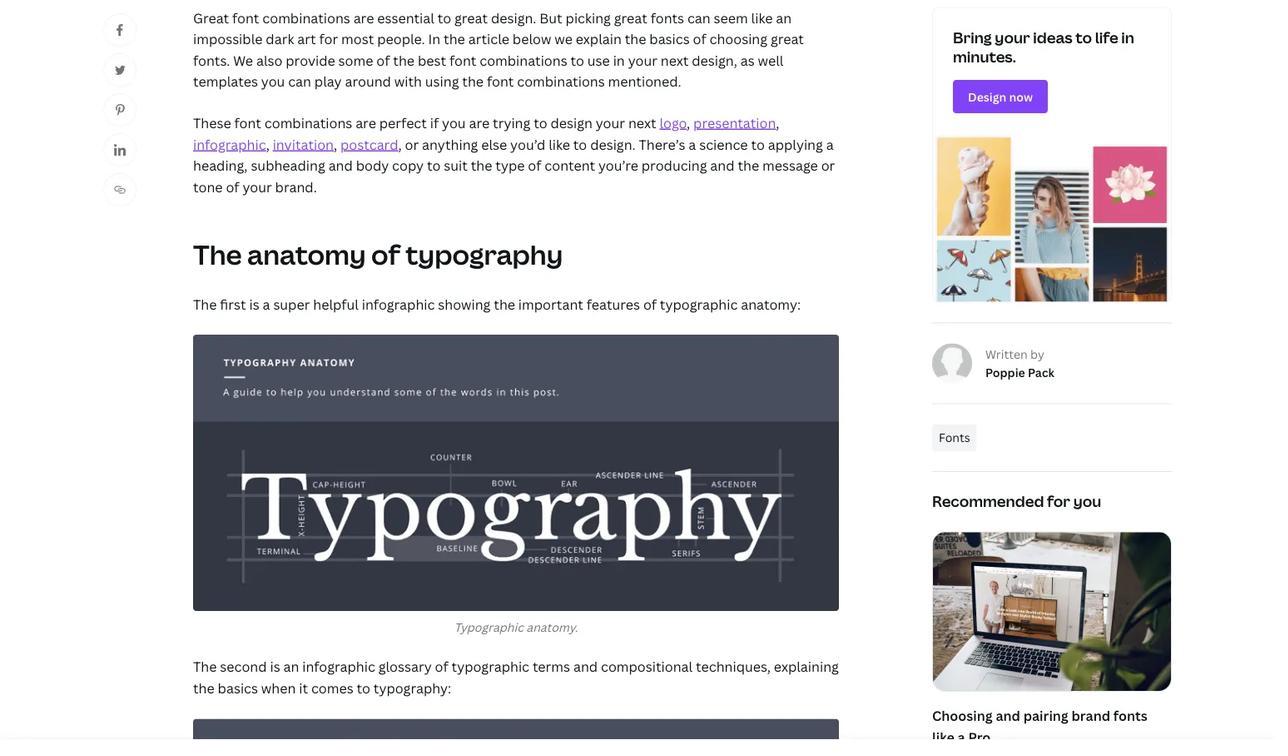 Task type: vqa. For each thing, say whether or not it's contained in the screenshot.
failed to the top
no



Task type: locate. For each thing, give the bounding box(es) containing it.
in
[[1122, 27, 1135, 47], [613, 51, 625, 69]]

can down provide at the left top
[[288, 73, 311, 90]]

2 the from the top
[[193, 295, 217, 313]]

to right comes
[[357, 679, 370, 697]]

combinations up design in the left of the page
[[517, 73, 605, 90]]

a left pro
[[958, 728, 966, 740]]

most
[[341, 30, 374, 48]]

next inside great font combinations are essential to great design. but picking great fonts can seem like an impossible dark art for most people. in the article below we explain the basics of choosing great fonts. we also provide some of the best font combinations to use in your next design, as well templates you can play around with using the font combinations mentioned.
[[661, 51, 689, 69]]

of up typography:
[[435, 658, 448, 676]]

0 horizontal spatial or
[[405, 135, 419, 153]]

fonts inside choosing and pairing brand fonts like a pro
[[1114, 707, 1148, 725]]

use
[[588, 51, 610, 69]]

0 horizontal spatial fonts
[[651, 9, 684, 26]]

, inside , or anything else you'd like to design. there's a science to applying a heading, subheading and body copy to suit the type of content you're producing and the message or tone of your brand.
[[398, 135, 402, 153]]

seem
[[714, 9, 748, 26]]

the up first
[[193, 236, 242, 273]]

super
[[273, 295, 310, 313]]

message
[[763, 156, 818, 174]]

0 vertical spatial design.
[[491, 9, 537, 26]]

like down choosing
[[932, 728, 955, 740]]

you inside these font combinations are perfect if you are trying to design your next logo , presentation , infographic , invitation , postcard
[[442, 114, 466, 132]]

and
[[329, 156, 353, 174], [710, 156, 735, 174], [574, 658, 598, 676], [996, 707, 1021, 725]]

the
[[444, 30, 465, 48], [625, 30, 646, 48], [393, 51, 415, 69], [462, 73, 484, 90], [471, 156, 492, 174], [738, 156, 759, 174], [494, 295, 515, 313], [193, 679, 215, 697]]

an up well on the top of the page
[[776, 9, 792, 26]]

0 vertical spatial for
[[319, 30, 338, 48]]

suit
[[444, 156, 468, 174]]

presentation link
[[694, 114, 776, 132]]

are inside great font combinations are essential to great design. but picking great fonts can seem like an impossible dark art for most people. in the article below we explain the basics of choosing great fonts. we also provide some of the best font combinations to use in your next design, as well templates you can play around with using the font combinations mentioned.
[[354, 9, 374, 26]]

to inside these font combinations are perfect if you are trying to design your next logo , presentation , infographic , invitation , postcard
[[534, 114, 547, 132]]

terms
[[533, 658, 570, 676]]

2 vertical spatial the
[[193, 658, 217, 676]]

typographic down typographic
[[452, 658, 530, 676]]

these
[[193, 114, 231, 132]]

fonts right brand
[[1114, 707, 1148, 725]]

1 horizontal spatial typographic
[[660, 295, 738, 313]]

the for the second is an infographic glossary of typographic terms and compositional techniques, explaining the basics when it comes to typography:
[[193, 658, 217, 676]]

you'd
[[510, 135, 546, 153]]

like inside , or anything else you'd like to design. there's a science to applying a heading, subheading and body copy to suit the type of content you're producing and the message or tone of your brand.
[[549, 135, 570, 153]]

we
[[555, 30, 573, 48]]

0 vertical spatial basics
[[650, 30, 690, 48]]

infographic down the anatomy of typography
[[362, 295, 435, 313]]

2 vertical spatial infographic
[[302, 658, 375, 676]]

0 vertical spatial fonts
[[651, 9, 684, 26]]

written
[[986, 346, 1028, 362]]

2 horizontal spatial great
[[771, 30, 804, 48]]

1 horizontal spatial like
[[751, 9, 773, 26]]

of inside 'the second is an infographic glossary of typographic terms and compositional techniques, explaining the basics when it comes to typography:'
[[435, 658, 448, 676]]

infographic link
[[193, 135, 266, 153]]

like up 'content'
[[549, 135, 570, 153]]

2 horizontal spatial you
[[1074, 491, 1102, 511]]

0 vertical spatial infographic
[[193, 135, 266, 153]]

1 vertical spatial an
[[283, 658, 299, 676]]

basics down the second
[[218, 679, 258, 697]]

and left pairing
[[996, 707, 1021, 725]]

choosing
[[932, 707, 993, 725]]

0 horizontal spatial an
[[283, 658, 299, 676]]

1 vertical spatial design.
[[590, 135, 636, 153]]

or up copy
[[405, 135, 419, 153]]

0 horizontal spatial is
[[249, 295, 259, 313]]

to left the use
[[571, 51, 584, 69]]

your up mentioned. at the top of page
[[628, 51, 658, 69]]

font
[[232, 9, 259, 26], [450, 51, 477, 69], [487, 73, 514, 90], [234, 114, 261, 132]]

perfect
[[379, 114, 427, 132]]

0 vertical spatial in
[[1122, 27, 1135, 47]]

for right recommended
[[1047, 491, 1071, 511]]

1 vertical spatial like
[[549, 135, 570, 153]]

2 horizontal spatial like
[[932, 728, 955, 740]]

your inside great font combinations are essential to great design. but picking great fonts can seem like an impossible dark art for most people. in the article below we explain the basics of choosing great fonts. we also provide some of the best font combinations to use in your next design, as well templates you can play around with using the font combinations mentioned.
[[628, 51, 658, 69]]

and inside choosing and pairing brand fonts like a pro
[[996, 707, 1021, 725]]

1 vertical spatial next
[[629, 114, 657, 132]]

,
[[687, 114, 690, 132], [776, 114, 780, 132], [266, 135, 270, 153], [334, 135, 337, 153], [398, 135, 402, 153]]

like right seem
[[751, 9, 773, 26]]

1 horizontal spatial an
[[776, 9, 792, 26]]

provide
[[286, 51, 335, 69]]

, down perfect on the left top of page
[[398, 135, 402, 153]]

the
[[193, 236, 242, 273], [193, 295, 217, 313], [193, 658, 217, 676]]

minutes.
[[953, 46, 1016, 67]]

choosing and pairing brand fonts like a pro
[[932, 707, 1148, 740]]

the first is a super helpful infographic showing the important features of typographic anatomy:
[[193, 295, 801, 313]]

font up infographic link
[[234, 114, 261, 132]]

1 horizontal spatial is
[[270, 658, 280, 676]]

are for perfect
[[356, 114, 376, 132]]

1 horizontal spatial design.
[[590, 135, 636, 153]]

1 vertical spatial the
[[193, 295, 217, 313]]

, up applying
[[776, 114, 780, 132]]

1 vertical spatial can
[[288, 73, 311, 90]]

the left when
[[193, 679, 215, 697]]

, or anything else you'd like to design. there's a science to applying a heading, subheading and body copy to suit the type of content you're producing and the message or tone of your brand.
[[193, 135, 835, 196]]

design.
[[491, 9, 537, 26], [590, 135, 636, 153]]

the inside 'the second is an infographic glossary of typographic terms and compositional techniques, explaining the basics when it comes to typography:'
[[193, 679, 215, 697]]

0 vertical spatial an
[[776, 9, 792, 26]]

design. inside , or anything else you'd like to design. there's a science to applying a heading, subheading and body copy to suit the type of content you're producing and the message or tone of your brand.
[[590, 135, 636, 153]]

helpful
[[313, 295, 359, 313]]

1 vertical spatial is
[[270, 658, 280, 676]]

to left suit
[[427, 156, 441, 174]]

0 vertical spatial can
[[688, 9, 711, 26]]

is for first
[[249, 295, 259, 313]]

1 vertical spatial in
[[613, 51, 625, 69]]

1 vertical spatial fonts
[[1114, 707, 1148, 725]]

0 horizontal spatial basics
[[218, 679, 258, 697]]

your right design in the left of the page
[[596, 114, 625, 132]]

trying
[[493, 114, 531, 132]]

life
[[1095, 27, 1119, 47]]

the left the second
[[193, 658, 217, 676]]

combinations down below
[[480, 51, 568, 69]]

brand.
[[275, 178, 317, 196]]

or right message at top
[[821, 156, 835, 174]]

an
[[776, 9, 792, 26], [283, 658, 299, 676]]

1 horizontal spatial for
[[1047, 491, 1071, 511]]

0 horizontal spatial can
[[288, 73, 311, 90]]

0 vertical spatial you
[[261, 73, 285, 90]]

infographic inside these font combinations are perfect if you are trying to design your next logo , presentation , infographic , invitation , postcard
[[193, 135, 266, 153]]

0 horizontal spatial like
[[549, 135, 570, 153]]

1 vertical spatial infographic
[[362, 295, 435, 313]]

great
[[455, 9, 488, 26], [614, 9, 648, 26], [771, 30, 804, 48]]

glossary
[[379, 658, 432, 676]]

1 horizontal spatial can
[[688, 9, 711, 26]]

anatomy:
[[741, 295, 801, 313]]

basics up mentioned. at the top of page
[[650, 30, 690, 48]]

are up 'postcard' link
[[356, 114, 376, 132]]

1 horizontal spatial basics
[[650, 30, 690, 48]]

is up when
[[270, 658, 280, 676]]

for inside great font combinations are essential to great design. but picking great fonts can seem like an impossible dark art for most people. in the article below we explain the basics of choosing great fonts. we also provide some of the best font combinations to use in your next design, as well templates you can play around with using the font combinations mentioned.
[[319, 30, 338, 48]]

as
[[741, 51, 755, 69]]

like inside choosing and pairing brand fonts like a pro
[[932, 728, 955, 740]]

or
[[405, 135, 419, 153], [821, 156, 835, 174]]

and inside 'the second is an infographic glossary of typographic terms and compositional techniques, explaining the basics when it comes to typography:'
[[574, 658, 598, 676]]

techniques,
[[696, 658, 771, 676]]

1 horizontal spatial or
[[821, 156, 835, 174]]

like for , or anything else you'd like to design. there's a science to applying a heading, subheading and body copy to suit the type of content you're producing and the message or tone of your brand.
[[549, 135, 570, 153]]

is right first
[[249, 295, 259, 313]]

0 vertical spatial next
[[661, 51, 689, 69]]

the inside 'the second is an infographic glossary of typographic terms and compositional techniques, explaining the basics when it comes to typography:'
[[193, 658, 217, 676]]

1 vertical spatial typographic
[[452, 658, 530, 676]]

like for choosing and pairing brand fonts like a pro
[[932, 728, 955, 740]]

with
[[394, 73, 422, 90]]

fonts.
[[193, 51, 230, 69]]

your right bring
[[995, 27, 1030, 47]]

fonts inside great font combinations are essential to great design. but picking great fonts can seem like an impossible dark art for most people. in the article below we explain the basics of choosing great fonts. we also provide some of the best font combinations to use in your next design, as well templates you can play around with using the font combinations mentioned.
[[651, 9, 684, 26]]

an inside great font combinations are essential to great design. but picking great fonts can seem like an impossible dark art for most people. in the article below we explain the basics of choosing great fonts. we also provide some of the best font combinations to use in your next design, as well templates you can play around with using the font combinations mentioned.
[[776, 9, 792, 26]]

in right the use
[[613, 51, 625, 69]]

0 vertical spatial typographic
[[660, 295, 738, 313]]

infographic up heading,
[[193, 135, 266, 153]]

anything
[[422, 135, 478, 153]]

1 horizontal spatial you
[[442, 114, 466, 132]]

postcard link
[[341, 135, 398, 153]]

the down people.
[[393, 51, 415, 69]]

art
[[297, 30, 316, 48]]

body
[[356, 156, 389, 174]]

1 horizontal spatial great
[[614, 9, 648, 26]]

typographic left anatomy:
[[660, 295, 738, 313]]

great font combinations are essential to great design. but picking great fonts can seem like an impossible dark art for most people. in the article below we explain the basics of choosing great fonts. we also provide some of the best font combinations to use in your next design, as well templates you can play around with using the font combinations mentioned.
[[193, 9, 804, 90]]

a
[[689, 135, 696, 153], [826, 135, 834, 153], [263, 295, 270, 313], [958, 728, 966, 740]]

is
[[249, 295, 259, 313], [270, 658, 280, 676]]

an inside 'the second is an infographic glossary of typographic terms and compositional techniques, explaining the basics when it comes to typography:'
[[283, 658, 299, 676]]

great up well on the top of the page
[[771, 30, 804, 48]]

1 horizontal spatial fonts
[[1114, 707, 1148, 725]]

2 vertical spatial you
[[1074, 491, 1102, 511]]

producing
[[642, 156, 707, 174]]

it
[[299, 679, 308, 697]]

design. up the you're
[[590, 135, 636, 153]]

typographic
[[660, 295, 738, 313], [452, 658, 530, 676]]

if
[[430, 114, 439, 132]]

combinations
[[263, 9, 350, 26], [480, 51, 568, 69], [517, 73, 605, 90], [265, 114, 352, 132]]

great up article
[[455, 9, 488, 26]]

0 horizontal spatial design.
[[491, 9, 537, 26]]

0 vertical spatial the
[[193, 236, 242, 273]]

are up most
[[354, 9, 374, 26]]

design. inside great font combinations are essential to great design. but picking great fonts can seem like an impossible dark art for most people. in the article below we explain the basics of choosing great fonts. we also provide some of the best font combinations to use in your next design, as well templates you can play around with using the font combinations mentioned.
[[491, 9, 537, 26]]

picking
[[566, 9, 611, 26]]

2 vertical spatial like
[[932, 728, 955, 740]]

the right showing
[[494, 295, 515, 313]]

is inside 'the second is an infographic glossary of typographic terms and compositional techniques, explaining the basics when it comes to typography:'
[[270, 658, 280, 676]]

for right art
[[319, 30, 338, 48]]

0 horizontal spatial you
[[261, 73, 285, 90]]

fonts left seem
[[651, 9, 684, 26]]

to up you'd
[[534, 114, 547, 132]]

0 horizontal spatial typographic
[[452, 658, 530, 676]]

the down else
[[471, 156, 492, 174]]

and left body
[[329, 156, 353, 174]]

a up producing
[[689, 135, 696, 153]]

first
[[220, 295, 246, 313]]

of right anatomy
[[371, 236, 400, 273]]

also
[[256, 51, 283, 69]]

to
[[438, 9, 451, 26], [1076, 27, 1092, 47], [571, 51, 584, 69], [534, 114, 547, 132], [574, 135, 587, 153], [751, 135, 765, 153], [427, 156, 441, 174], [357, 679, 370, 697]]

are up else
[[469, 114, 490, 132]]

can left seem
[[688, 9, 711, 26]]

next up there's
[[629, 114, 657, 132]]

tone
[[193, 178, 223, 196]]

great up "explain"
[[614, 9, 648, 26]]

1 horizontal spatial next
[[661, 51, 689, 69]]

infographic up comes
[[302, 658, 375, 676]]

a left super
[[263, 295, 270, 313]]

an up it
[[283, 658, 299, 676]]

1 the from the top
[[193, 236, 242, 273]]

1 vertical spatial you
[[442, 114, 466, 132]]

your
[[995, 27, 1030, 47], [628, 51, 658, 69], [596, 114, 625, 132], [243, 178, 272, 196]]

font up "using"
[[450, 51, 477, 69]]

3 the from the top
[[193, 658, 217, 676]]

like
[[751, 9, 773, 26], [549, 135, 570, 153], [932, 728, 955, 740]]

1 horizontal spatial in
[[1122, 27, 1135, 47]]

0 vertical spatial like
[[751, 9, 773, 26]]

logo link
[[660, 114, 687, 132]]

next up mentioned. at the top of page
[[661, 51, 689, 69]]

the left first
[[193, 295, 217, 313]]

are
[[354, 9, 374, 26], [356, 114, 376, 132], [469, 114, 490, 132]]

using
[[425, 73, 459, 90]]

your down subheading
[[243, 178, 272, 196]]

your inside these font combinations are perfect if you are trying to design your next logo , presentation , infographic , invitation , postcard
[[596, 114, 625, 132]]

fonts
[[651, 9, 684, 26], [1114, 707, 1148, 725]]

your inside , or anything else you'd like to design. there's a science to applying a heading, subheading and body copy to suit the type of content you're producing and the message or tone of your brand.
[[243, 178, 272, 196]]

and right terms
[[574, 658, 598, 676]]

design. up below
[[491, 9, 537, 26]]

to left life
[[1076, 27, 1092, 47]]

great
[[193, 9, 229, 26]]

infographic inside 'the second is an infographic glossary of typographic terms and compositional techniques, explaining the basics when it comes to typography:'
[[302, 658, 375, 676]]

typography
[[406, 236, 563, 273]]

to up in
[[438, 9, 451, 26]]

of
[[693, 30, 707, 48], [377, 51, 390, 69], [528, 156, 542, 174], [226, 178, 239, 196], [371, 236, 400, 273], [643, 295, 657, 313], [435, 658, 448, 676]]

0 horizontal spatial in
[[613, 51, 625, 69]]

combinations up invitation link
[[265, 114, 352, 132]]

recommended
[[932, 491, 1044, 511]]

the right in
[[444, 30, 465, 48]]

in right life
[[1122, 27, 1135, 47]]

0 horizontal spatial for
[[319, 30, 338, 48]]

1 vertical spatial basics
[[218, 679, 258, 697]]

0 vertical spatial is
[[249, 295, 259, 313]]

0 horizontal spatial next
[[629, 114, 657, 132]]



Task type: describe. For each thing, give the bounding box(es) containing it.
le buzz 568591 unsplash image
[[933, 532, 1171, 691]]

of down you'd
[[528, 156, 542, 174]]

subheading
[[251, 156, 325, 174]]

the down science
[[738, 156, 759, 174]]

fonts
[[939, 430, 971, 445]]

of down heading,
[[226, 178, 239, 196]]

of right features
[[643, 295, 657, 313]]

the second is an infographic glossary of typographic terms and compositional techniques, explaining the basics when it comes to typography:
[[193, 658, 839, 697]]

, left postcard
[[334, 135, 337, 153]]

0 horizontal spatial great
[[455, 9, 488, 26]]

choosing and pairing brand fonts like a pro link
[[932, 531, 1172, 740]]

anatomy.
[[526, 619, 578, 635]]

poppie
[[986, 365, 1025, 380]]

1 vertical spatial or
[[821, 156, 835, 174]]

bring
[[953, 27, 992, 47]]

the right "using"
[[462, 73, 484, 90]]

and down science
[[710, 156, 735, 174]]

pairing
[[1024, 707, 1069, 725]]

the right "explain"
[[625, 30, 646, 48]]

typographic
[[454, 619, 524, 635]]

important
[[519, 295, 584, 313]]

in inside great font combinations are essential to great design. but picking great fonts can seem like an impossible dark art for most people. in the article below we explain the basics of choosing great fonts. we also provide some of the best font combinations to use in your next design, as well templates you can play around with using the font combinations mentioned.
[[613, 51, 625, 69]]

these font combinations are perfect if you are trying to design your next logo , presentation , infographic , invitation , postcard
[[193, 114, 780, 153]]

ideas
[[1033, 27, 1073, 47]]

impossible
[[193, 30, 263, 48]]

of up design, at right top
[[693, 30, 707, 48]]

templates
[[193, 73, 258, 90]]

typography:
[[374, 679, 451, 697]]

else
[[481, 135, 507, 153]]

invitation link
[[273, 135, 334, 153]]

applying
[[768, 135, 823, 153]]

are for essential
[[354, 9, 374, 26]]

essential
[[377, 9, 434, 26]]

bring your ideas to life in minutes. link
[[932, 7, 1172, 303]]

fonts link
[[932, 424, 977, 451]]

comes
[[311, 679, 354, 697]]

showing
[[438, 295, 491, 313]]

to inside the bring your ideas to life in minutes.
[[1076, 27, 1092, 47]]

heading,
[[193, 156, 248, 174]]

explaining
[[774, 658, 839, 676]]

design. for below
[[491, 9, 537, 26]]

best
[[418, 51, 446, 69]]

invitation
[[273, 135, 334, 153]]

of up around
[[377, 51, 390, 69]]

choosing
[[710, 30, 768, 48]]

but
[[540, 9, 563, 26]]

when
[[261, 679, 296, 697]]

to inside 'the second is an infographic glossary of typographic terms and compositional techniques, explaining the basics when it comes to typography:'
[[357, 679, 370, 697]]

the anatomy of typography
[[193, 236, 563, 273]]

you're
[[599, 156, 639, 174]]

the for the anatomy of typography
[[193, 236, 242, 273]]

around
[[345, 73, 391, 90]]

a inside choosing and pairing brand fonts like a pro
[[958, 728, 966, 740]]

play
[[315, 73, 342, 90]]

by
[[1031, 346, 1045, 362]]

, up subheading
[[266, 135, 270, 153]]

logo
[[660, 114, 687, 132]]

design,
[[692, 51, 738, 69]]

basics inside great font combinations are essential to great design. but picking great fonts can seem like an impossible dark art for most people. in the article below we explain the basics of choosing great fonts. we also provide some of the best font combinations to use in your next design, as well templates you can play around with using the font combinations mentioned.
[[650, 30, 690, 48]]

to down design in the left of the page
[[574, 135, 587, 153]]

in inside the bring your ideas to life in minutes.
[[1122, 27, 1135, 47]]

pack
[[1028, 365, 1055, 380]]

science
[[700, 135, 748, 153]]

well
[[758, 51, 784, 69]]

pro
[[969, 728, 991, 740]]

like inside great font combinations are essential to great design. but picking great fonts can seem like an impossible dark art for most people. in the article below we explain the basics of choosing great fonts. we also provide some of the best font combinations to use in your next design, as well templates you can play around with using the font combinations mentioned.
[[751, 9, 773, 26]]

font up impossible
[[232, 9, 259, 26]]

presentation
[[694, 114, 776, 132]]

content
[[545, 156, 595, 174]]

second
[[220, 658, 267, 676]]

0 vertical spatial or
[[405, 135, 419, 153]]

to down 'presentation'
[[751, 135, 765, 153]]

your inside the bring your ideas to life in minutes.
[[995, 27, 1030, 47]]

font inside these font combinations are perfect if you are trying to design your next logo , presentation , infographic , invitation , postcard
[[234, 114, 261, 132]]

a right applying
[[826, 135, 834, 153]]

written by poppie pack
[[986, 346, 1055, 380]]

anatomy
[[247, 236, 366, 273]]

next inside these font combinations are perfect if you are trying to design your next logo , presentation , infographic , invitation , postcard
[[629, 114, 657, 132]]

bring your ideas to life in minutes.
[[953, 27, 1135, 67]]

you inside great font combinations are essential to great design. but picking great fonts can seem like an impossible dark art for most people. in the article below we explain the basics of choosing great fonts. we also provide some of the best font combinations to use in your next design, as well templates you can play around with using the font combinations mentioned.
[[261, 73, 285, 90]]

, up producing
[[687, 114, 690, 132]]

people.
[[377, 30, 425, 48]]

design
[[551, 114, 593, 132]]

is for second
[[270, 658, 280, 676]]

compositional
[[601, 658, 693, 676]]

design. for you're
[[590, 135, 636, 153]]

font up trying
[[487, 73, 514, 90]]

some
[[339, 51, 373, 69]]

there's
[[639, 135, 686, 153]]

1 vertical spatial for
[[1047, 491, 1071, 511]]

postcard
[[341, 135, 398, 153]]

explain
[[576, 30, 622, 48]]

copy
[[392, 156, 424, 174]]

combinations up art
[[263, 9, 350, 26]]

type
[[496, 156, 525, 174]]

typographic inside 'the second is an infographic glossary of typographic terms and compositional techniques, explaining the basics when it comes to typography:'
[[452, 658, 530, 676]]

the for the first is a super helpful infographic showing the important features of typographic anatomy:
[[193, 295, 217, 313]]

brand
[[1072, 707, 1111, 725]]

poppie pack link
[[986, 363, 1055, 382]]

in
[[428, 30, 441, 48]]

mentioned.
[[608, 73, 682, 90]]

basics inside 'the second is an infographic glossary of typographic terms and compositional techniques, explaining the basics when it comes to typography:'
[[218, 679, 258, 697]]

below
[[513, 30, 551, 48]]

dark
[[266, 30, 294, 48]]

combinations inside these font combinations are perfect if you are trying to design your next logo , presentation , infographic , invitation , postcard
[[265, 114, 352, 132]]

article
[[468, 30, 510, 48]]

we
[[233, 51, 253, 69]]



